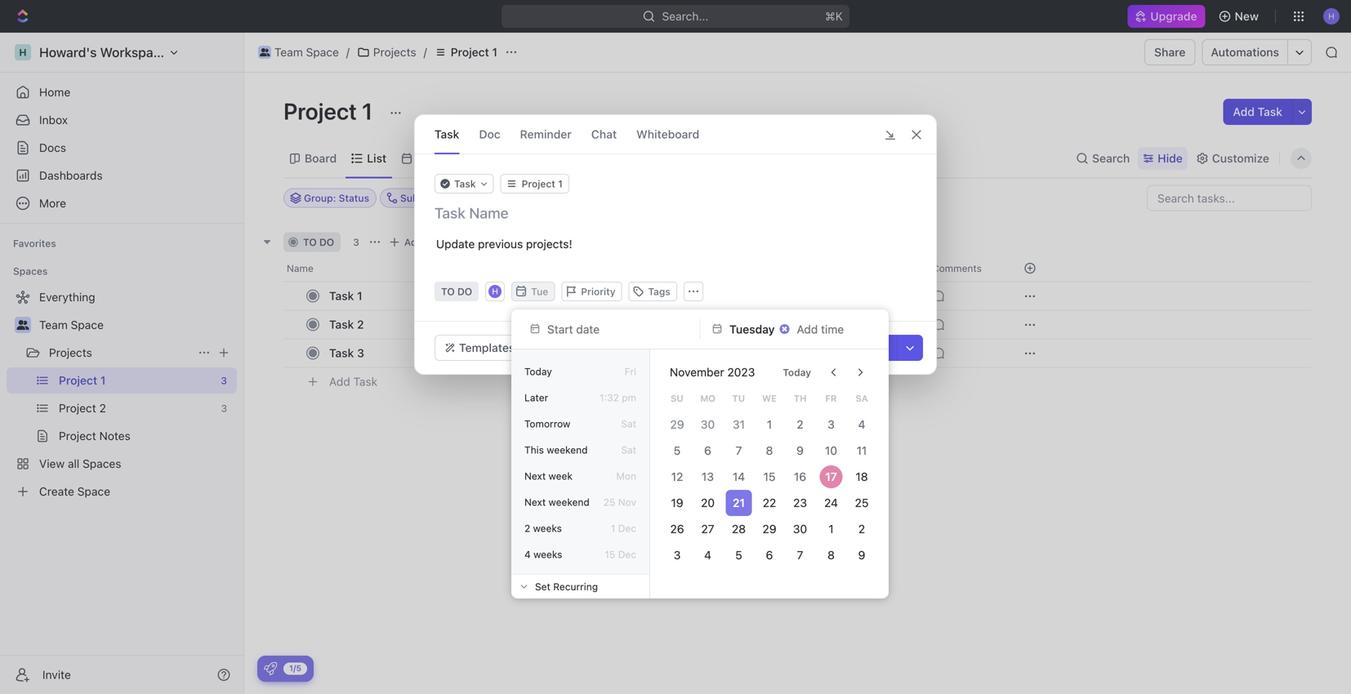 Task type: locate. For each thing, give the bounding box(es) containing it.
gantt link
[[493, 147, 526, 170]]

1 vertical spatial next
[[525, 497, 546, 508]]

2 vertical spatial add
[[329, 375, 350, 389]]

tree
[[7, 284, 237, 505]]

0 vertical spatial team space link
[[254, 42, 343, 62]]

/
[[346, 45, 350, 59], [424, 45, 427, 59]]

1 vertical spatial project 1
[[284, 98, 378, 125]]

inbox
[[39, 113, 68, 127]]

weekend down the week at the left of the page
[[549, 497, 590, 508]]

1 horizontal spatial team space
[[275, 45, 339, 59]]

0 vertical spatial 8
[[766, 444, 773, 458]]

add task
[[1234, 105, 1283, 119], [404, 237, 448, 248], [329, 375, 378, 389]]

0 vertical spatial next
[[525, 471, 546, 482]]

4 up 11
[[859, 418, 866, 432]]

favorites
[[13, 238, 56, 249]]

su
[[671, 393, 684, 404]]

15
[[764, 470, 776, 484], [605, 549, 616, 561]]

‎task down ‎task 1
[[329, 318, 354, 331]]

1 vertical spatial 9
[[859, 549, 866, 562]]

docs link
[[7, 135, 237, 161]]

search...
[[662, 9, 709, 23]]

3
[[353, 237, 359, 248], [357, 347, 364, 360], [828, 418, 835, 432], [674, 549, 681, 562]]

1 vertical spatial weekend
[[549, 497, 590, 508]]

29 down 22
[[763, 523, 777, 536]]

task button
[[435, 115, 460, 154]]

onboarding checklist button image
[[264, 663, 277, 676]]

2 down th
[[797, 418, 804, 432]]

add left update
[[404, 237, 423, 248]]

1 vertical spatial 15
[[605, 549, 616, 561]]

home
[[39, 85, 70, 99]]

0 horizontal spatial 29
[[670, 418, 684, 432]]

0 horizontal spatial user group image
[[17, 320, 29, 330]]

add task up ‎task 1 link
[[404, 237, 448, 248]]

tu
[[733, 393, 745, 404]]

15 up 22
[[764, 470, 776, 484]]

0 vertical spatial weekend
[[547, 445, 588, 456]]

0 horizontal spatial /
[[346, 45, 350, 59]]

2 ‎task from the top
[[329, 318, 354, 331]]

15 down 1 dec
[[605, 549, 616, 561]]

sidebar navigation
[[0, 33, 244, 695]]

0 vertical spatial 29
[[670, 418, 684, 432]]

task 3
[[329, 347, 364, 360]]

8 up 22
[[766, 444, 773, 458]]

2 down 18
[[859, 523, 866, 536]]

Task Name text field
[[435, 204, 920, 223]]

favorites button
[[7, 234, 63, 253]]

Add time text field
[[797, 323, 846, 336]]

reminder
[[520, 127, 572, 141]]

4 down 2 weeks
[[525, 549, 531, 561]]

1 vertical spatial weeks
[[534, 549, 563, 561]]

1 horizontal spatial space
[[306, 45, 339, 59]]

weeks up 4 weeks
[[533, 523, 562, 535]]

‎task 2
[[329, 318, 364, 331]]

0 horizontal spatial 25
[[604, 497, 616, 508]]

hide button
[[1139, 147, 1188, 170]]

1 vertical spatial ‎task
[[329, 318, 354, 331]]

1 horizontal spatial today
[[783, 367, 812, 378]]

tree containing team space
[[7, 284, 237, 505]]

doc button
[[479, 115, 501, 154]]

2 / from the left
[[424, 45, 427, 59]]

1 horizontal spatial 15
[[764, 470, 776, 484]]

list link
[[364, 147, 387, 170]]

1 vertical spatial add task
[[404, 237, 448, 248]]

november 2023
[[670, 366, 755, 379]]

to do
[[303, 237, 334, 248]]

2 sat from the top
[[621, 445, 637, 456]]

30 down mo
[[701, 418, 715, 432]]

dec down nov
[[618, 523, 637, 535]]

2 next from the top
[[525, 497, 546, 508]]

1 horizontal spatial project 1
[[451, 45, 498, 59]]

set recurring
[[535, 581, 598, 593]]

30 down '23'
[[794, 523, 808, 536]]

1 horizontal spatial team space link
[[254, 42, 343, 62]]

Search tasks... text field
[[1148, 186, 1312, 210]]

2 up 4 weeks
[[525, 523, 531, 535]]

whiteboard
[[637, 127, 700, 141]]

8 down 24
[[828, 549, 835, 562]]

space
[[306, 45, 339, 59], [71, 318, 104, 332]]

2 horizontal spatial 4
[[859, 418, 866, 432]]

6 up 13
[[705, 444, 712, 458]]

1 next from the top
[[525, 471, 546, 482]]

to
[[303, 237, 317, 248]]

weekend for next weekend
[[549, 497, 590, 508]]

task
[[1258, 105, 1283, 119], [435, 127, 460, 141], [426, 237, 448, 248], [864, 341, 888, 355], [329, 347, 354, 360], [354, 375, 378, 389]]

dec down 1 dec
[[618, 549, 637, 561]]

Due date text field
[[730, 323, 776, 336]]

fr
[[826, 393, 837, 404]]

task right create
[[864, 341, 888, 355]]

dashboards link
[[7, 163, 237, 189]]

1 horizontal spatial project
[[451, 45, 489, 59]]

list
[[367, 152, 387, 165]]

task down ‎task 2
[[329, 347, 354, 360]]

1 horizontal spatial 7
[[797, 549, 804, 562]]

1 horizontal spatial /
[[424, 45, 427, 59]]

0 horizontal spatial add
[[329, 375, 350, 389]]

0 vertical spatial team
[[275, 45, 303, 59]]

add task down task 3
[[329, 375, 378, 389]]

dec for 15 dec
[[618, 549, 637, 561]]

0 horizontal spatial team space link
[[39, 312, 234, 338]]

⌘k
[[826, 9, 843, 23]]

0 vertical spatial 9
[[797, 444, 804, 458]]

1 / from the left
[[346, 45, 350, 59]]

1 vertical spatial user group image
[[17, 320, 29, 330]]

dialog
[[414, 114, 937, 375]]

dec
[[618, 523, 637, 535], [618, 549, 637, 561]]

1 dec from the top
[[618, 523, 637, 535]]

1 horizontal spatial projects link
[[353, 42, 421, 62]]

sat up mon
[[621, 445, 637, 456]]

12
[[671, 470, 683, 484]]

1 vertical spatial 30
[[794, 523, 808, 536]]

update
[[436, 237, 475, 251]]

4 weeks
[[525, 549, 563, 561]]

‎task
[[329, 289, 354, 303], [329, 318, 354, 331]]

1
[[492, 45, 498, 59], [362, 98, 373, 125], [357, 289, 363, 303], [767, 418, 772, 432], [829, 523, 834, 536], [611, 523, 616, 535]]

0 horizontal spatial team space
[[39, 318, 104, 332]]

20
[[701, 496, 715, 510]]

user group image
[[260, 48, 270, 56], [17, 320, 29, 330]]

8
[[766, 444, 773, 458], [828, 549, 835, 562]]

projects link
[[353, 42, 421, 62], [49, 340, 191, 366]]

1 vertical spatial projects
[[49, 346, 92, 360]]

0 vertical spatial dec
[[618, 523, 637, 535]]

0 vertical spatial sat
[[621, 418, 637, 430]]

9 up 16
[[797, 444, 804, 458]]

calendar link
[[414, 147, 466, 170]]

1 vertical spatial space
[[71, 318, 104, 332]]

4 down 27
[[705, 549, 712, 562]]

7 down '23'
[[797, 549, 804, 562]]

november
[[670, 366, 725, 379]]

0 vertical spatial add task
[[1234, 105, 1283, 119]]

add task button down task 3
[[322, 372, 384, 392]]

0 horizontal spatial team
[[39, 318, 68, 332]]

Start date text field
[[548, 323, 677, 336]]

25 for 25 nov
[[604, 497, 616, 508]]

6
[[705, 444, 712, 458], [766, 549, 773, 562]]

weekend
[[547, 445, 588, 456], [549, 497, 590, 508]]

1 vertical spatial project
[[284, 98, 357, 125]]

24
[[825, 496, 838, 510]]

29
[[670, 418, 684, 432], [763, 523, 777, 536]]

1 vertical spatial team space link
[[39, 312, 234, 338]]

weeks
[[533, 523, 562, 535], [534, 549, 563, 561]]

1 vertical spatial 29
[[763, 523, 777, 536]]

previous
[[478, 237, 523, 251]]

0 horizontal spatial projects link
[[49, 340, 191, 366]]

11
[[857, 444, 868, 458]]

add task button up customize on the top right of page
[[1224, 99, 1293, 125]]

sat down pm
[[621, 418, 637, 430]]

1 vertical spatial 7
[[797, 549, 804, 562]]

project 1 link
[[430, 42, 502, 62]]

31
[[733, 418, 745, 432]]

1 horizontal spatial user group image
[[260, 48, 270, 56]]

0 vertical spatial add
[[1234, 105, 1255, 119]]

0 horizontal spatial 6
[[705, 444, 712, 458]]

29 down su in the bottom of the page
[[670, 418, 684, 432]]

project 1
[[451, 45, 498, 59], [284, 98, 378, 125]]

0 vertical spatial project
[[451, 45, 489, 59]]

table
[[556, 152, 585, 165]]

next for next week
[[525, 471, 546, 482]]

30
[[701, 418, 715, 432], [794, 523, 808, 536]]

create task
[[824, 341, 888, 355]]

0 vertical spatial projects link
[[353, 42, 421, 62]]

project
[[451, 45, 489, 59], [284, 98, 357, 125]]

add up customize on the top right of page
[[1234, 105, 1255, 119]]

0 horizontal spatial 30
[[701, 418, 715, 432]]

task up customize on the top right of page
[[1258, 105, 1283, 119]]

25 left nov
[[604, 497, 616, 508]]

1 vertical spatial team space
[[39, 318, 104, 332]]

1 horizontal spatial projects
[[373, 45, 417, 59]]

0 horizontal spatial today
[[525, 366, 552, 378]]

today up later
[[525, 366, 552, 378]]

0 vertical spatial weeks
[[533, 523, 562, 535]]

0 vertical spatial space
[[306, 45, 339, 59]]

task down task 3
[[354, 375, 378, 389]]

weeks down 2 weeks
[[534, 549, 563, 561]]

home link
[[7, 79, 237, 105]]

weekend up the week at the left of the page
[[547, 445, 588, 456]]

next left the week at the left of the page
[[525, 471, 546, 482]]

1 vertical spatial 5
[[736, 549, 743, 562]]

6 down 22
[[766, 549, 773, 562]]

next
[[525, 471, 546, 482], [525, 497, 546, 508]]

15 for 15 dec
[[605, 549, 616, 561]]

7 down 31 at the bottom right of the page
[[736, 444, 742, 458]]

1 sat from the top
[[621, 418, 637, 430]]

1 horizontal spatial 30
[[794, 523, 808, 536]]

1 vertical spatial team
[[39, 318, 68, 332]]

1 vertical spatial projects link
[[49, 340, 191, 366]]

0 vertical spatial project 1
[[451, 45, 498, 59]]

this
[[525, 445, 544, 456]]

1 ‎task from the top
[[329, 289, 354, 303]]

‎task up ‎task 2
[[329, 289, 354, 303]]

0 vertical spatial 30
[[701, 418, 715, 432]]

0 horizontal spatial space
[[71, 318, 104, 332]]

5 up the 12
[[674, 444, 681, 458]]

space inside the sidebar navigation
[[71, 318, 104, 332]]

projects link inside tree
[[49, 340, 191, 366]]

1 dec
[[611, 523, 637, 535]]

0 horizontal spatial 8
[[766, 444, 773, 458]]

add task up customize on the top right of page
[[1234, 105, 1283, 119]]

0 vertical spatial projects
[[373, 45, 417, 59]]

1 vertical spatial dec
[[618, 549, 637, 561]]

9
[[797, 444, 804, 458], [859, 549, 866, 562]]

task up ‎task 1 link
[[426, 237, 448, 248]]

projects
[[373, 45, 417, 59], [49, 346, 92, 360]]

today up th
[[783, 367, 812, 378]]

add down task 3
[[329, 375, 350, 389]]

add
[[1234, 105, 1255, 119], [404, 237, 423, 248], [329, 375, 350, 389]]

add for bottommost add task button
[[329, 375, 350, 389]]

0 horizontal spatial projects
[[49, 346, 92, 360]]

0 vertical spatial 15
[[764, 470, 776, 484]]

2023
[[728, 366, 755, 379]]

create task button
[[815, 335, 898, 361]]

0 vertical spatial ‎task
[[329, 289, 354, 303]]

0 vertical spatial user group image
[[260, 48, 270, 56]]

3 down ‎task 2
[[357, 347, 364, 360]]

task up calendar
[[435, 127, 460, 141]]

task inside button
[[864, 341, 888, 355]]

add task button up ‎task 1 link
[[385, 233, 454, 252]]

1 vertical spatial 6
[[766, 549, 773, 562]]

0 horizontal spatial project 1
[[284, 98, 378, 125]]

2 dec from the top
[[618, 549, 637, 561]]

5 down 28
[[736, 549, 743, 562]]

13
[[702, 470, 714, 484]]

1:32
[[600, 392, 619, 404]]

‎task for ‎task 1
[[329, 289, 354, 303]]

2
[[357, 318, 364, 331], [797, 418, 804, 432], [859, 523, 866, 536], [525, 523, 531, 535]]

1 horizontal spatial 25
[[855, 496, 869, 510]]

0 horizontal spatial 15
[[605, 549, 616, 561]]

1 vertical spatial 8
[[828, 549, 835, 562]]

upgrade
[[1151, 9, 1198, 23]]

0 horizontal spatial add task
[[329, 375, 378, 389]]

9 down 18
[[859, 549, 866, 562]]

dialog containing task
[[414, 114, 937, 375]]

next up 2 weeks
[[525, 497, 546, 508]]

0 horizontal spatial 4
[[525, 549, 531, 561]]

1 horizontal spatial add
[[404, 237, 423, 248]]

1/5
[[289, 664, 302, 673]]

5
[[674, 444, 681, 458], [736, 549, 743, 562]]

next for next weekend
[[525, 497, 546, 508]]

0 horizontal spatial 7
[[736, 444, 742, 458]]

25 down 18
[[855, 496, 869, 510]]

team space inside tree
[[39, 318, 104, 332]]

create
[[824, 341, 861, 355]]



Task type: describe. For each thing, give the bounding box(es) containing it.
automations
[[1212, 45, 1280, 59]]

15 for 15
[[764, 470, 776, 484]]

docs
[[39, 141, 66, 154]]

sat for this weekend
[[621, 445, 637, 456]]

share button
[[1145, 39, 1196, 65]]

next week
[[525, 471, 573, 482]]

team inside tree
[[39, 318, 68, 332]]

search
[[1093, 152, 1130, 165]]

set
[[535, 581, 551, 593]]

2 vertical spatial add task button
[[322, 372, 384, 392]]

‎task for ‎task 2
[[329, 318, 354, 331]]

th
[[794, 393, 807, 404]]

weekend for this weekend
[[547, 445, 588, 456]]

today button
[[773, 360, 821, 386]]

21
[[733, 496, 745, 510]]

1 horizontal spatial add task
[[404, 237, 448, 248]]

23
[[794, 496, 808, 510]]

weeks for 2 weeks
[[533, 523, 562, 535]]

nov
[[618, 497, 637, 508]]

18
[[856, 470, 869, 484]]

projects!
[[526, 237, 573, 251]]

1 horizontal spatial 9
[[859, 549, 866, 562]]

automations button
[[1203, 40, 1288, 65]]

22
[[763, 496, 777, 510]]

25 for 25
[[855, 496, 869, 510]]

sat for tomorrow
[[621, 418, 637, 430]]

we
[[763, 393, 777, 404]]

0 vertical spatial team space
[[275, 45, 339, 59]]

dec for 1 dec
[[618, 523, 637, 535]]

17
[[826, 470, 837, 484]]

3 right do
[[353, 237, 359, 248]]

gantt
[[496, 152, 526, 165]]

tomorrow
[[525, 418, 571, 430]]

15 dec
[[605, 549, 637, 561]]

do
[[320, 237, 334, 248]]

onboarding checklist button element
[[264, 663, 277, 676]]

weeks for 4 weeks
[[534, 549, 563, 561]]

0 vertical spatial add task button
[[1224, 99, 1293, 125]]

28
[[732, 523, 746, 536]]

1 horizontal spatial 6
[[766, 549, 773, 562]]

‎task 2 link
[[325, 313, 566, 337]]

add for the top add task button
[[1234, 105, 1255, 119]]

14
[[733, 470, 745, 484]]

chat
[[592, 127, 617, 141]]

1:32 pm
[[600, 392, 637, 404]]

1 horizontal spatial 4
[[705, 549, 712, 562]]

3 down 26
[[674, 549, 681, 562]]

invite
[[42, 669, 71, 682]]

0 vertical spatial 6
[[705, 444, 712, 458]]

2 horizontal spatial add task
[[1234, 105, 1283, 119]]

share
[[1155, 45, 1186, 59]]

1 vertical spatial add
[[404, 237, 423, 248]]

board link
[[302, 147, 337, 170]]

‎task 1
[[329, 289, 363, 303]]

1 horizontal spatial team
[[275, 45, 303, 59]]

0 horizontal spatial 5
[[674, 444, 681, 458]]

2 up task 3
[[357, 318, 364, 331]]

pm
[[622, 392, 637, 404]]

whiteboard button
[[637, 115, 700, 154]]

19
[[671, 496, 684, 510]]

new button
[[1213, 3, 1269, 29]]

1 vertical spatial add task button
[[385, 233, 454, 252]]

customize button
[[1191, 147, 1275, 170]]

fri
[[625, 366, 637, 378]]

hide
[[1158, 152, 1183, 165]]

projects inside tree
[[49, 346, 92, 360]]

next weekend
[[525, 497, 590, 508]]

25 nov
[[604, 497, 637, 508]]

1 horizontal spatial 8
[[828, 549, 835, 562]]

user group image inside the sidebar navigation
[[17, 320, 29, 330]]

later
[[525, 392, 549, 404]]

1 horizontal spatial 29
[[763, 523, 777, 536]]

task 3 link
[[325, 342, 566, 365]]

reminder button
[[520, 115, 572, 154]]

16
[[795, 470, 807, 484]]

new
[[1235, 9, 1259, 23]]

‎task 1 link
[[325, 284, 566, 308]]

0 horizontal spatial 9
[[797, 444, 804, 458]]

1 horizontal spatial 5
[[736, 549, 743, 562]]

0 vertical spatial 7
[[736, 444, 742, 458]]

27
[[702, 523, 715, 536]]

spaces
[[13, 266, 48, 277]]

upgrade link
[[1128, 5, 1206, 28]]

update previous projects!
[[436, 237, 573, 251]]

mo
[[701, 393, 716, 404]]

this weekend
[[525, 445, 588, 456]]

sa
[[856, 393, 869, 404]]

tree inside the sidebar navigation
[[7, 284, 237, 505]]

board
[[305, 152, 337, 165]]

calendar
[[417, 152, 466, 165]]

0 horizontal spatial project
[[284, 98, 357, 125]]

recurring
[[553, 581, 598, 593]]

2 weeks
[[525, 523, 562, 535]]

inbox link
[[7, 107, 237, 133]]

chat button
[[592, 115, 617, 154]]

table link
[[553, 147, 585, 170]]

10
[[825, 444, 838, 458]]

mon
[[617, 471, 637, 482]]

today inside button
[[783, 367, 812, 378]]

2 vertical spatial add task
[[329, 375, 378, 389]]

dashboards
[[39, 169, 103, 182]]

customize
[[1213, 152, 1270, 165]]

3 up 10 on the right bottom of page
[[828, 418, 835, 432]]



Task type: vqa. For each thing, say whether or not it's contained in the screenshot.


